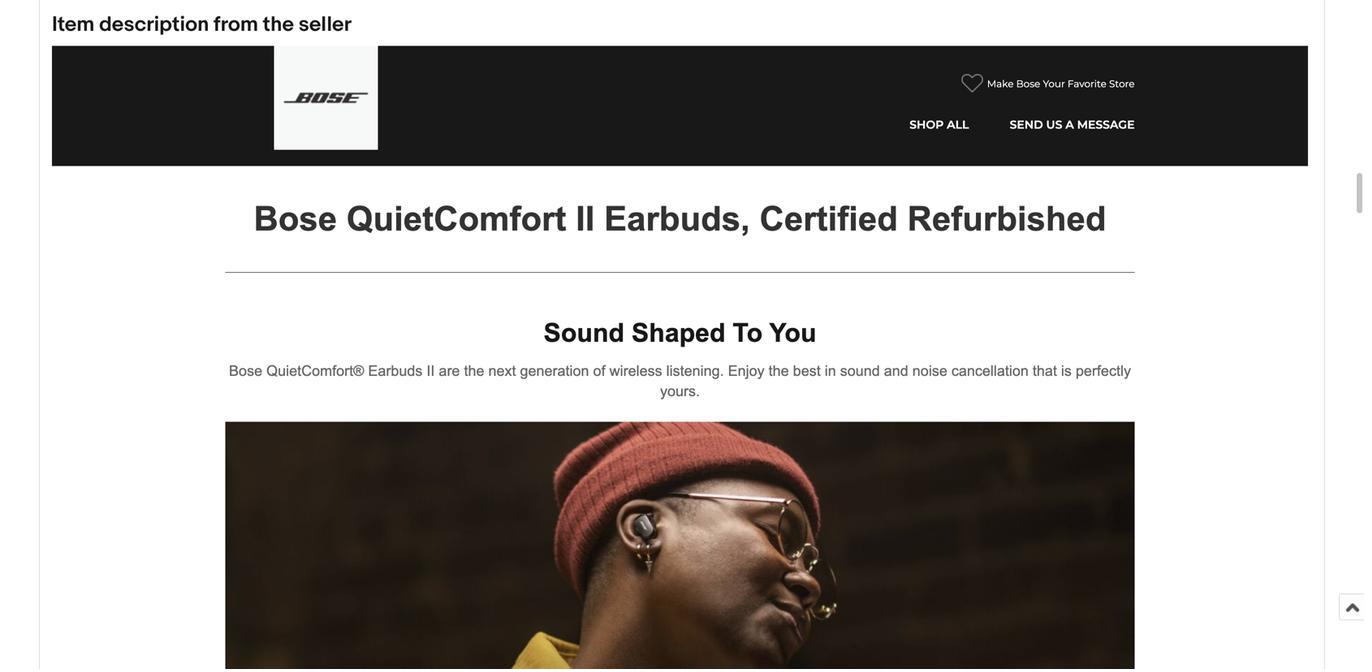 Task type: describe. For each thing, give the bounding box(es) containing it.
the
[[263, 12, 294, 37]]

item description from the seller
[[52, 12, 352, 37]]



Task type: vqa. For each thing, say whether or not it's contained in the screenshot.
'Item'
yes



Task type: locate. For each thing, give the bounding box(es) containing it.
item
[[52, 12, 95, 37]]

seller
[[299, 12, 352, 37]]

description
[[99, 12, 209, 37]]

from
[[214, 12, 258, 37]]



